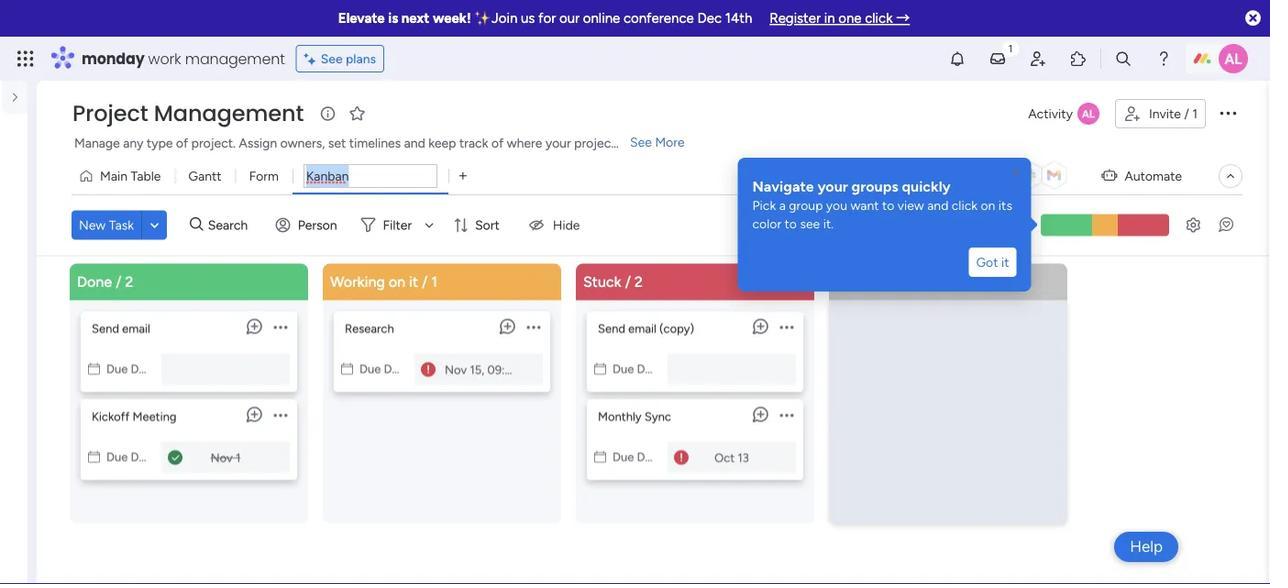 Task type: vqa. For each thing, say whether or not it's contained in the screenshot.
0
yes



Task type: locate. For each thing, give the bounding box(es) containing it.
on left its
[[981, 198, 996, 213]]

email for stuck / 2
[[628, 321, 657, 336]]

1 right invite
[[1193, 106, 1198, 122]]

1 v2 calendar view small outline image from the left
[[88, 450, 100, 465]]

0 vertical spatial it
[[1002, 255, 1009, 270]]

date left v2 done deadline icon
[[131, 450, 156, 465]]

1 vertical spatial options image
[[527, 312, 541, 344]]

to
[[882, 198, 895, 213], [785, 216, 797, 232]]

project.
[[191, 135, 236, 151]]

1 of from the left
[[176, 135, 188, 151]]

to down navigate your groups quickly heading
[[882, 198, 895, 213]]

1 horizontal spatial your
[[818, 177, 848, 195]]

0 horizontal spatial see
[[321, 51, 343, 66]]

activity
[[1028, 106, 1073, 122]]

0 vertical spatial 1
[[1193, 106, 1198, 122]]

nov for nov 1
[[211, 451, 233, 465]]

1 horizontal spatial nov
[[445, 363, 467, 377]]

not
[[836, 273, 862, 291]]

due date down kickoff meeting
[[106, 450, 156, 465]]

group
[[789, 198, 823, 213]]

more
[[655, 134, 685, 150]]

add view image
[[459, 169, 467, 183]]

click left →
[[865, 10, 893, 27]]

quickly
[[902, 177, 951, 195]]

0 vertical spatial on
[[981, 198, 996, 213]]

set
[[328, 135, 346, 151]]

0 vertical spatial lottie animation element
[[738, 158, 1031, 161]]

1 vertical spatial see
[[630, 134, 652, 150]]

13
[[738, 451, 749, 465]]

option inside list box
[[0, 256, 28, 260]]

2
[[125, 273, 133, 291], [635, 273, 643, 291]]

0 horizontal spatial click
[[865, 10, 893, 27]]

register in one click →
[[770, 10, 910, 27]]

date left v2 overdue deadline image
[[384, 362, 409, 377]]

0 horizontal spatial lottie animation element
[[0, 483, 28, 584]]

0 horizontal spatial and
[[404, 135, 425, 151]]

options image
[[274, 312, 288, 344], [780, 312, 794, 344], [780, 400, 794, 432]]

3 v2 calendar view small outline image from the left
[[594, 362, 606, 377]]

due date down the send email (copy)
[[613, 362, 662, 377]]

2 send from the left
[[598, 321, 625, 336]]

lottie animation element
[[738, 158, 1031, 161], [0, 483, 28, 584]]

1 vertical spatial on
[[389, 273, 406, 291]]

options image
[[1217, 102, 1239, 124], [527, 312, 541, 344], [274, 400, 288, 432]]

1 vertical spatial and
[[927, 198, 949, 213]]

working on it / 1
[[330, 273, 437, 291]]

filter button
[[354, 210, 440, 240]]

options image for done / 2
[[274, 312, 288, 344]]

/ right stuck
[[625, 273, 631, 291]]

due for kickoff meeting
[[106, 450, 128, 465]]

list box containing send email (copy)
[[587, 304, 803, 480]]

/ for invite
[[1184, 106, 1189, 122]]

0 vertical spatial nov
[[445, 363, 467, 377]]

email down done / 2
[[122, 321, 150, 336]]

of
[[176, 135, 188, 151], [491, 135, 504, 151]]

0 horizontal spatial v2 calendar view small outline image
[[88, 362, 100, 377]]

1 vertical spatial click
[[952, 198, 978, 213]]

date
[[131, 362, 156, 377], [384, 362, 409, 377], [637, 362, 662, 377], [131, 450, 156, 465], [637, 450, 662, 465]]

0 horizontal spatial your
[[546, 135, 571, 151]]

on right working
[[389, 273, 406, 291]]

0 horizontal spatial 2
[[125, 273, 133, 291]]

1 down arrow down image
[[431, 273, 437, 291]]

invite members image
[[1029, 50, 1047, 68]]

nov right v2 done deadline icon
[[211, 451, 233, 465]]

1 vertical spatial to
[[785, 216, 797, 232]]

2 vertical spatial options image
[[274, 400, 288, 432]]

view
[[898, 198, 924, 213]]

project
[[574, 135, 616, 151]]

type
[[147, 135, 173, 151]]

show board description image
[[317, 105, 339, 123]]

date left v2 overdue deadline icon
[[637, 450, 662, 465]]

see for see more
[[630, 134, 652, 150]]

send down the stuck / 2
[[598, 321, 625, 336]]

of right track
[[491, 135, 504, 151]]

v2 calendar view small outline image
[[88, 450, 100, 465], [594, 450, 606, 465]]

v2 calendar view small outline image for done
[[88, 362, 100, 377]]

us
[[521, 10, 535, 27]]

v2 calendar view small outline image up monthly
[[594, 362, 606, 377]]

v2 overdue deadline image
[[421, 361, 436, 379]]

1 2 from the left
[[125, 273, 133, 291]]

1 horizontal spatial lottie animation element
[[738, 158, 1031, 161]]

and down the quickly
[[927, 198, 949, 213]]

due for monthly sync
[[613, 450, 634, 465]]

of right type
[[176, 135, 188, 151]]

/ right invite
[[1184, 106, 1189, 122]]

help image
[[1155, 50, 1173, 68]]

2 2 from the left
[[635, 273, 643, 291]]

0 horizontal spatial of
[[176, 135, 188, 151]]

stuck / 2
[[583, 273, 643, 291]]

management
[[185, 48, 285, 69]]

your up you
[[818, 177, 848, 195]]

options image for stuck / 2
[[780, 312, 794, 344]]

1 horizontal spatial of
[[491, 135, 504, 151]]

date down send email
[[131, 362, 156, 377]]

0 horizontal spatial it
[[409, 273, 418, 291]]

1 right v2 done deadline icon
[[236, 451, 241, 465]]

1 horizontal spatial on
[[981, 198, 996, 213]]

due date down research
[[360, 362, 409, 377]]

join
[[492, 10, 518, 27]]

due date
[[106, 362, 156, 377], [360, 362, 409, 377], [613, 362, 662, 377], [106, 450, 156, 465], [613, 450, 662, 465]]

2 for stuck / 2
[[635, 273, 643, 291]]

1 horizontal spatial options image
[[527, 312, 541, 344]]

see left more in the right of the page
[[630, 134, 652, 150]]

v2 calendar view small outline image for stuck
[[594, 362, 606, 377]]

dapulse integrations image
[[913, 169, 926, 183]]

pick
[[753, 198, 776, 213]]

0 horizontal spatial nov
[[211, 451, 233, 465]]

1 horizontal spatial v2 calendar view small outline image
[[341, 362, 353, 377]]

sync
[[645, 410, 671, 424]]

gantt
[[188, 168, 222, 184]]

send email (copy)
[[598, 321, 694, 336]]

1 vertical spatial nov
[[211, 451, 233, 465]]

v2 calendar view small outline image down research
[[341, 362, 353, 377]]

option
[[0, 256, 28, 260]]

week!
[[433, 10, 471, 27]]

stands.
[[619, 135, 660, 151]]

1 horizontal spatial to
[[882, 198, 895, 213]]

1 vertical spatial it
[[409, 273, 418, 291]]

list box containing send email
[[81, 304, 297, 480]]

nov for nov 15, 09:00 am
[[445, 363, 467, 377]]

2 right done
[[125, 273, 133, 291]]

v2 search image
[[190, 215, 203, 235]]

it
[[1002, 255, 1009, 270], [409, 273, 418, 291]]

click
[[865, 10, 893, 27], [952, 198, 978, 213]]

date for monthly sync
[[637, 450, 662, 465]]

see more link
[[628, 133, 687, 151]]

done / 2
[[77, 273, 133, 291]]

nov inside list box
[[211, 451, 233, 465]]

2 horizontal spatial options image
[[1217, 102, 1239, 124]]

row group
[[66, 264, 1079, 584]]

your
[[546, 135, 571, 151], [818, 177, 848, 195]]

/ down arrow down image
[[422, 273, 428, 291]]

date for kickoff meeting
[[131, 450, 156, 465]]

options image for nov 1
[[274, 400, 288, 432]]

navigate your groups quickly pick a group you want to view and click on its color to see it.
[[753, 177, 1016, 232]]

0 vertical spatial see
[[321, 51, 343, 66]]

see plans
[[321, 51, 376, 66]]

2 horizontal spatial 1
[[1193, 106, 1198, 122]]

1 send from the left
[[92, 321, 119, 336]]

date for research
[[384, 362, 409, 377]]

None field
[[303, 164, 437, 188]]

due date for monthly sync
[[613, 450, 662, 465]]

1 horizontal spatial see
[[630, 134, 652, 150]]

stuck
[[583, 273, 621, 291]]

2 email from the left
[[628, 321, 657, 336]]

0 horizontal spatial to
[[785, 216, 797, 232]]

email left '(copy)' at the bottom of page
[[628, 321, 657, 336]]

nov 1
[[211, 451, 241, 465]]

0 horizontal spatial email
[[122, 321, 150, 336]]

send
[[92, 321, 119, 336], [598, 321, 625, 336]]

invite
[[1149, 106, 1181, 122]]

v2 calendar view small outline image down kickoff
[[88, 450, 100, 465]]

1 horizontal spatial click
[[952, 198, 978, 213]]

1 horizontal spatial 1
[[431, 273, 437, 291]]

due down monthly
[[613, 450, 634, 465]]

due down send email
[[106, 362, 128, 377]]

one
[[839, 10, 862, 27]]

/ for stuck
[[625, 273, 631, 291]]

due date down monthly sync
[[613, 450, 662, 465]]

1 vertical spatial your
[[818, 177, 848, 195]]

on inside navigate your groups quickly pick a group you want to view and click on its color to see it.
[[981, 198, 996, 213]]

/ inside button
[[1184, 106, 1189, 122]]

1 email from the left
[[122, 321, 150, 336]]

0 horizontal spatial send
[[92, 321, 119, 336]]

list box
[[0, 253, 37, 536], [81, 304, 297, 480], [587, 304, 803, 480]]

0 horizontal spatial list box
[[0, 253, 37, 536]]

gantt button
[[175, 161, 235, 191]]

inbox image
[[989, 50, 1007, 68]]

1 horizontal spatial 2
[[635, 273, 643, 291]]

2 horizontal spatial list box
[[587, 304, 803, 480]]

nov
[[445, 363, 467, 377], [211, 451, 233, 465]]

main
[[100, 168, 128, 184]]

0 horizontal spatial on
[[389, 273, 406, 291]]

where
[[507, 135, 542, 151]]

see inside button
[[321, 51, 343, 66]]

1 horizontal spatial email
[[628, 321, 657, 336]]

due date down send email
[[106, 362, 156, 377]]

and left keep
[[404, 135, 425, 151]]

due for send email (copy)
[[613, 362, 634, 377]]

it.
[[823, 216, 834, 232]]

see
[[321, 51, 343, 66], [630, 134, 652, 150]]

autopilot image
[[1102, 163, 1118, 187]]

color
[[753, 216, 782, 232]]

1 horizontal spatial list box
[[81, 304, 297, 480]]

list box for stuck / 2
[[587, 304, 803, 480]]

0 horizontal spatial options image
[[274, 400, 288, 432]]

click down integrate
[[952, 198, 978, 213]]

management
[[154, 98, 304, 129]]

due date for send email
[[106, 362, 156, 377]]

collapse board header image
[[1224, 169, 1238, 183]]

due down the send email (copy)
[[613, 362, 634, 377]]

v2 calendar view small outline image down monthly
[[594, 450, 606, 465]]

1 horizontal spatial send
[[598, 321, 625, 336]]

send down done / 2
[[92, 321, 119, 336]]

it right working
[[409, 273, 418, 291]]

table
[[131, 168, 161, 184]]

/ left 0
[[919, 273, 925, 291]]

1
[[1193, 106, 1198, 122], [431, 273, 437, 291], [236, 451, 241, 465]]

Project Management field
[[68, 98, 308, 129]]

2 v2 calendar view small outline image from the left
[[594, 450, 606, 465]]

see
[[800, 216, 820, 232]]

2 horizontal spatial v2 calendar view small outline image
[[594, 362, 606, 377]]

v2 calendar view small outline image
[[88, 362, 100, 377], [341, 362, 353, 377], [594, 362, 606, 377]]

2 right stuck
[[635, 273, 643, 291]]

to left see
[[785, 216, 797, 232]]

email
[[122, 321, 150, 336], [628, 321, 657, 336]]

due date for kickoff meeting
[[106, 450, 156, 465]]

activity button
[[1021, 99, 1108, 128]]

monthly sync
[[598, 410, 671, 424]]

1 image
[[1003, 38, 1019, 58]]

help button
[[1115, 532, 1179, 562]]

invite / 1
[[1149, 106, 1198, 122]]

v2 overdue deadline image
[[674, 449, 689, 467]]

nov left the 15,
[[445, 363, 467, 377]]

elevate is next week! ✨ join us for our online conference dec 14th
[[338, 10, 752, 27]]

see left plans
[[321, 51, 343, 66]]

manage
[[74, 135, 120, 151]]

due for research
[[360, 362, 381, 377]]

2 vertical spatial 1
[[236, 451, 241, 465]]

help
[[1130, 537, 1163, 556]]

1 horizontal spatial it
[[1002, 255, 1009, 270]]

not started / 0
[[836, 273, 938, 291]]

/ right done
[[116, 273, 122, 291]]

v2 calendar view small outline image down send email
[[88, 362, 100, 377]]

it right got
[[1002, 255, 1009, 270]]

date down the send email (copy)
[[637, 362, 662, 377]]

0 horizontal spatial v2 calendar view small outline image
[[88, 450, 100, 465]]

1 v2 calendar view small outline image from the left
[[88, 362, 100, 377]]

1 horizontal spatial and
[[927, 198, 949, 213]]

due down kickoff
[[106, 450, 128, 465]]

1 horizontal spatial v2 calendar view small outline image
[[594, 450, 606, 465]]

your right where
[[546, 135, 571, 151]]

due down research
[[360, 362, 381, 377]]

0 vertical spatial to
[[882, 198, 895, 213]]



Task type: describe. For each thing, give the bounding box(es) containing it.
sort
[[475, 217, 500, 233]]

2 of from the left
[[491, 135, 504, 151]]

started
[[866, 273, 915, 291]]

navigate
[[753, 177, 814, 195]]

/ for done
[[116, 273, 122, 291]]

am
[[523, 363, 541, 377]]

0 vertical spatial options image
[[1217, 102, 1239, 124]]

in
[[824, 10, 835, 27]]

apps image
[[1069, 50, 1088, 68]]

0
[[928, 273, 938, 291]]

register in one click → link
[[770, 10, 910, 27]]

next
[[401, 10, 430, 27]]

main table
[[100, 168, 161, 184]]

register
[[770, 10, 821, 27]]

dec
[[697, 10, 722, 27]]

0 vertical spatial and
[[404, 135, 425, 151]]

0 horizontal spatial 1
[[236, 451, 241, 465]]

working
[[330, 273, 385, 291]]

lottie animation image
[[0, 483, 28, 584]]

notifications image
[[948, 50, 967, 68]]

form
[[249, 168, 279, 184]]

form button
[[235, 161, 292, 191]]

your inside navigate your groups quickly pick a group you want to view and click on its color to see it.
[[818, 177, 848, 195]]

close image
[[1009, 165, 1024, 180]]

timelines
[[349, 135, 401, 151]]

its
[[999, 198, 1013, 213]]

monday work management
[[82, 48, 285, 69]]

0 vertical spatial your
[[546, 135, 571, 151]]

due date for send email (copy)
[[613, 362, 662, 377]]

date for send email (copy)
[[637, 362, 662, 377]]

1 vertical spatial 1
[[431, 273, 437, 291]]

keep
[[429, 135, 456, 151]]

for
[[538, 10, 556, 27]]

add to favorites image
[[348, 104, 366, 122]]

v2 calendar view small outline image for done / 2
[[88, 450, 100, 465]]

got
[[976, 255, 998, 270]]

new task button
[[72, 210, 141, 240]]

owners,
[[280, 135, 325, 151]]

track
[[459, 135, 488, 151]]

online
[[583, 10, 620, 27]]

2 v2 calendar view small outline image from the left
[[341, 362, 353, 377]]

see plans button
[[296, 45, 384, 72]]

sort button
[[446, 210, 511, 240]]

new
[[79, 217, 106, 233]]

✨
[[474, 10, 488, 27]]

see more
[[630, 134, 685, 150]]

elevate
[[338, 10, 385, 27]]

kickoff meeting
[[92, 410, 177, 424]]

due date for research
[[360, 362, 409, 377]]

done
[[77, 273, 112, 291]]

09:00
[[487, 363, 520, 377]]

due for send email
[[106, 362, 128, 377]]

plans
[[346, 51, 376, 66]]

15,
[[470, 363, 484, 377]]

conference
[[624, 10, 694, 27]]

integrate
[[934, 168, 986, 184]]

groups
[[852, 177, 899, 195]]

v2 done deadline image
[[168, 449, 183, 467]]

project
[[72, 98, 148, 129]]

it inside "button"
[[1002, 255, 1009, 270]]

2 for done / 2
[[125, 273, 133, 291]]

date for send email
[[131, 362, 156, 377]]

person
[[298, 217, 337, 233]]

1 vertical spatial lottie animation element
[[0, 483, 28, 584]]

options image for nov 15, 09:00 am
[[527, 312, 541, 344]]

main table button
[[72, 161, 175, 191]]

our
[[559, 10, 580, 27]]

Search field
[[203, 212, 258, 238]]

kickoff
[[92, 410, 130, 424]]

workspace options image
[[13, 182, 31, 200]]

research
[[345, 321, 394, 336]]

send for stuck
[[598, 321, 625, 336]]

0 vertical spatial click
[[865, 10, 893, 27]]

got it button
[[969, 248, 1017, 277]]

send for done
[[92, 321, 119, 336]]

any
[[123, 135, 144, 151]]

hide button
[[516, 210, 591, 240]]

monthly
[[598, 410, 642, 424]]

arrow down image
[[418, 214, 440, 236]]

14th
[[725, 10, 752, 27]]

oct
[[715, 451, 735, 465]]

want
[[851, 198, 879, 213]]

email for done / 2
[[122, 321, 150, 336]]

row group containing done
[[66, 264, 1079, 584]]

a
[[779, 198, 786, 213]]

hide
[[553, 217, 580, 233]]

angle down image
[[150, 218, 159, 232]]

and inside navigate your groups quickly pick a group you want to view and click on its color to see it.
[[927, 198, 949, 213]]

nov 15, 09:00 am
[[445, 363, 541, 377]]

work
[[148, 48, 181, 69]]

automate
[[1125, 168, 1182, 184]]

see for see plans
[[321, 51, 343, 66]]

1 inside button
[[1193, 106, 1198, 122]]

meeting
[[133, 410, 177, 424]]

is
[[388, 10, 398, 27]]

→
[[896, 10, 910, 27]]

invite / 1 button
[[1115, 99, 1206, 128]]

click inside navigate your groups quickly pick a group you want to view and click on its color to see it.
[[952, 198, 978, 213]]

got it
[[976, 255, 1009, 270]]

task
[[109, 217, 134, 233]]

search everything image
[[1114, 50, 1133, 68]]

manage any type of project. assign owners, set timelines and keep track of where your project stands.
[[74, 135, 660, 151]]

list box for done / 2
[[81, 304, 297, 480]]

navigate your groups quickly heading
[[753, 176, 1017, 196]]

apple lee image
[[1219, 44, 1248, 73]]

v2 calendar view small outline image for stuck / 2
[[594, 450, 606, 465]]

new task
[[79, 217, 134, 233]]

send email
[[92, 321, 150, 336]]

you
[[826, 198, 847, 213]]

project management
[[72, 98, 304, 129]]

monday
[[82, 48, 145, 69]]

select product image
[[17, 50, 35, 68]]



